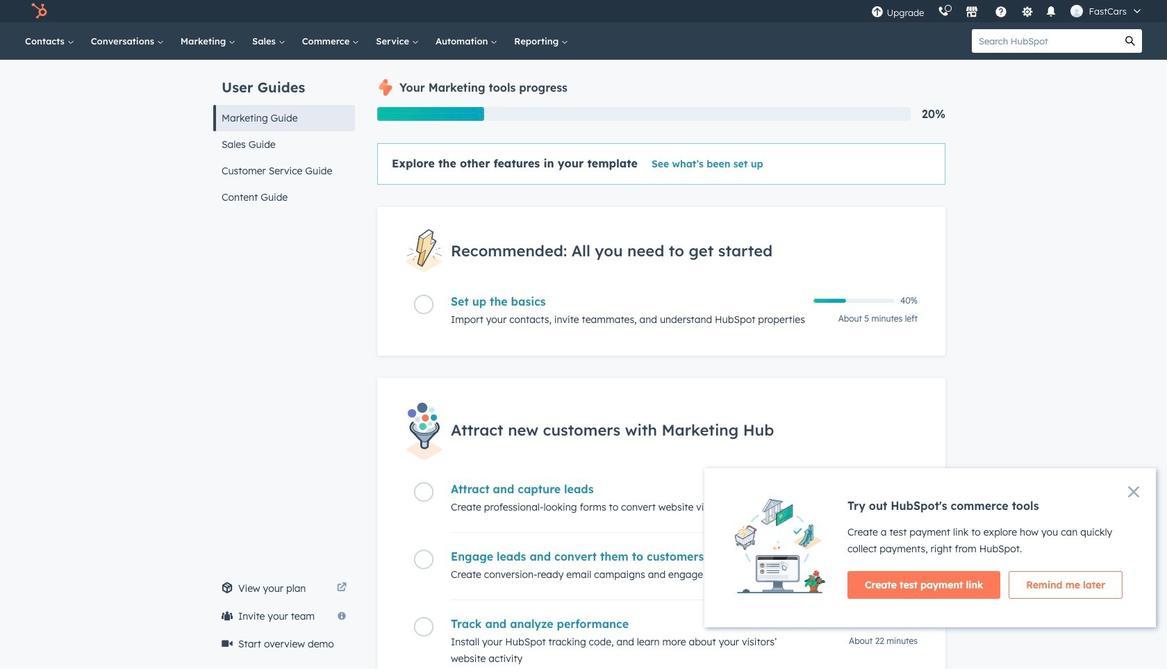 Task type: vqa. For each thing, say whether or not it's contained in the screenshot.
menu
yes



Task type: describe. For each thing, give the bounding box(es) containing it.
christina overa image
[[1072, 5, 1084, 17]]

link opens in a new window image
[[337, 580, 347, 597]]

marketplaces image
[[967, 6, 979, 19]]

link opens in a new window image
[[337, 583, 347, 594]]



Task type: locate. For each thing, give the bounding box(es) containing it.
user guides element
[[213, 60, 355, 211]]

progress bar
[[377, 107, 484, 121]]

close image
[[1129, 487, 1140, 498]]

menu
[[865, 0, 1151, 22]]

[object object] complete progress bar
[[814, 299, 847, 303]]

Search HubSpot search field
[[973, 29, 1119, 53]]



